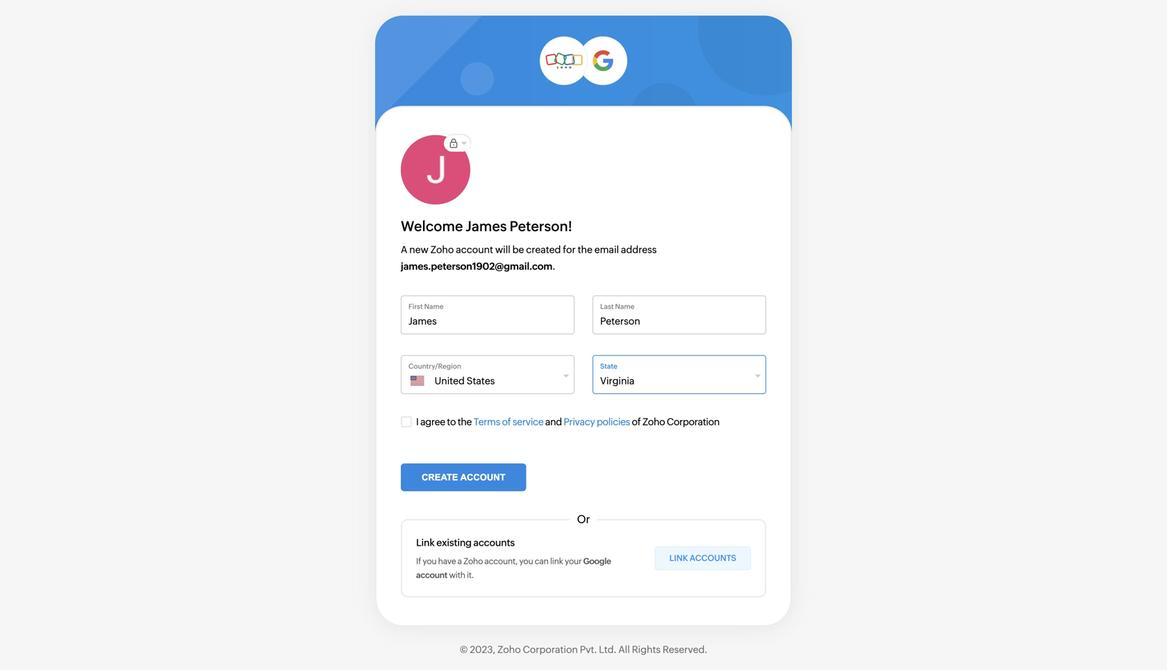 Task type: describe. For each thing, give the bounding box(es) containing it.
.
[[553, 261, 555, 272]]

account,
[[485, 557, 518, 566]]

if you have a zoho account, you can link your google account with it.
[[416, 557, 611, 580]]

all
[[619, 644, 630, 656]]

create account
[[422, 472, 506, 483]]

last name
[[600, 303, 635, 311]]

create
[[422, 472, 458, 483]]

country/region
[[409, 362, 461, 370]]

james
[[466, 219, 507, 234]]

created
[[526, 244, 561, 255]]

Enter your first name text field
[[409, 314, 567, 328]]

Enter your last name text field
[[600, 314, 759, 328]]

peterson!
[[510, 219, 572, 234]]

zoho inside 'a new zoho account will be created for the email address james.peterson1902@gmail.com .'
[[431, 244, 454, 255]]

account inside if you have a zoho account, you can link your google account with it.
[[416, 571, 448, 580]]

last
[[600, 303, 614, 311]]

name for last name
[[615, 303, 635, 311]]

link
[[550, 557, 563, 566]]

1 you from the left
[[423, 557, 437, 566]]

i
[[416, 417, 419, 428]]

for
[[563, 244, 576, 255]]

welcome james peterson!
[[401, 219, 572, 234]]

a new zoho account will be created for the email address james.peterson1902@gmail.com .
[[401, 244, 657, 272]]

terms of service link
[[474, 417, 544, 428]]

2 you from the left
[[519, 557, 533, 566]]

privacy policies link
[[564, 417, 630, 428]]

zoho right policies
[[643, 417, 665, 428]]

to
[[447, 417, 456, 428]]

pvt.
[[580, 644, 597, 656]]

be
[[513, 244, 524, 255]]

name for first name
[[424, 303, 444, 311]]

policies
[[597, 417, 630, 428]]

link existing accounts
[[416, 537, 515, 549]]

james.peterson1902@gmail.com
[[401, 261, 553, 272]]

link for link accounts
[[670, 554, 688, 563]]

have
[[438, 557, 456, 566]]

accounts
[[690, 554, 736, 563]]

the inside 'a new zoho account will be created for the email address james.peterson1902@gmail.com .'
[[578, 244, 593, 255]]

existing
[[436, 537, 472, 549]]

address
[[621, 244, 657, 255]]

accounts
[[473, 537, 515, 549]]

2023,
[[470, 644, 496, 656]]

and
[[545, 417, 562, 428]]

reserved.
[[663, 644, 707, 656]]

a
[[401, 244, 407, 255]]

account
[[460, 472, 506, 483]]

zoho corporation pvt. ltd. link
[[498, 644, 617, 656]]

zoho right 2023,
[[498, 644, 521, 656]]

terms
[[474, 417, 500, 428]]

your
[[565, 557, 582, 566]]

email
[[595, 244, 619, 255]]



Task type: locate. For each thing, give the bounding box(es) containing it.
1 horizontal spatial account
[[456, 244, 493, 255]]

link for link existing accounts
[[416, 537, 435, 549]]

rights
[[632, 644, 661, 656]]

account inside 'a new zoho account will be created for the email address james.peterson1902@gmail.com .'
[[456, 244, 493, 255]]

zoho inside if you have a zoho account, you can link your google account with it.
[[464, 557, 483, 566]]

it.
[[467, 571, 474, 580]]

1 horizontal spatial the
[[578, 244, 593, 255]]

agree
[[420, 417, 445, 428]]

name right first
[[424, 303, 444, 311]]

account
[[456, 244, 493, 255], [416, 571, 448, 580]]

if
[[416, 557, 421, 566]]

link up the if
[[416, 537, 435, 549]]

1 horizontal spatial link
[[670, 554, 688, 563]]

name
[[424, 303, 444, 311], [615, 303, 635, 311]]

ltd.
[[599, 644, 617, 656]]

0 vertical spatial account
[[456, 244, 493, 255]]

with
[[449, 571, 465, 580]]

0 horizontal spatial account
[[416, 571, 448, 580]]

you left can
[[519, 557, 533, 566]]

google
[[583, 557, 611, 566]]

can
[[535, 557, 549, 566]]

or
[[577, 513, 590, 526]]

1 of from the left
[[502, 417, 511, 428]]

2 of from the left
[[632, 417, 641, 428]]

1 vertical spatial corporation
[[523, 644, 578, 656]]

None field
[[424, 374, 543, 388]]

0 horizontal spatial of
[[502, 417, 511, 428]]

create account button
[[401, 464, 526, 492]]

0 horizontal spatial you
[[423, 557, 437, 566]]

0 vertical spatial the
[[578, 244, 593, 255]]

first name
[[409, 303, 444, 311]]

link left 'accounts'
[[670, 554, 688, 563]]

0 horizontal spatial corporation
[[523, 644, 578, 656]]

the right to
[[458, 417, 472, 428]]

welcome
[[401, 219, 463, 234]]

of
[[502, 417, 511, 428], [632, 417, 641, 428]]

account down the if
[[416, 571, 448, 580]]

new
[[409, 244, 429, 255]]

state
[[600, 362, 618, 370]]

of right policies
[[632, 417, 641, 428]]

zoho right a
[[464, 557, 483, 566]]

corporation
[[667, 417, 720, 428], [523, 644, 578, 656]]

a
[[458, 557, 462, 566]]

i agree to the terms of service and privacy policies of zoho corporation
[[416, 417, 720, 428]]

the right for
[[578, 244, 593, 255]]

1 vertical spatial link
[[670, 554, 688, 563]]

0 vertical spatial link
[[416, 537, 435, 549]]

myself image
[[444, 135, 459, 152]]

privacy
[[564, 417, 595, 428]]

1 horizontal spatial name
[[615, 303, 635, 311]]

1 horizontal spatial you
[[519, 557, 533, 566]]

service
[[513, 417, 544, 428]]

of right terms
[[502, 417, 511, 428]]

1 vertical spatial the
[[458, 417, 472, 428]]

you
[[423, 557, 437, 566], [519, 557, 533, 566]]

0 horizontal spatial link
[[416, 537, 435, 549]]

0 horizontal spatial name
[[424, 303, 444, 311]]

link
[[416, 537, 435, 549], [670, 554, 688, 563]]

link accounts
[[670, 554, 736, 563]]

1 horizontal spatial corporation
[[667, 417, 720, 428]]

first
[[409, 303, 423, 311]]

1 name from the left
[[424, 303, 444, 311]]

zoho
[[431, 244, 454, 255], [643, 417, 665, 428], [464, 557, 483, 566], [498, 644, 521, 656]]

zoho right new
[[431, 244, 454, 255]]

1 horizontal spatial of
[[632, 417, 641, 428]]

0 vertical spatial corporation
[[667, 417, 720, 428]]

will
[[495, 244, 511, 255]]

©
[[460, 644, 468, 656]]

1 vertical spatial account
[[416, 571, 448, 580]]

account up james.peterson1902@gmail.com
[[456, 244, 493, 255]]

0 horizontal spatial the
[[458, 417, 472, 428]]

© 2023, zoho corporation pvt. ltd. all rights reserved.
[[460, 644, 707, 656]]

the
[[578, 244, 593, 255], [458, 417, 472, 428]]

name right last
[[615, 303, 635, 311]]

you right the if
[[423, 557, 437, 566]]

2 name from the left
[[615, 303, 635, 311]]



Task type: vqa. For each thing, say whether or not it's contained in the screenshot.
"makeprimary" icon
no



